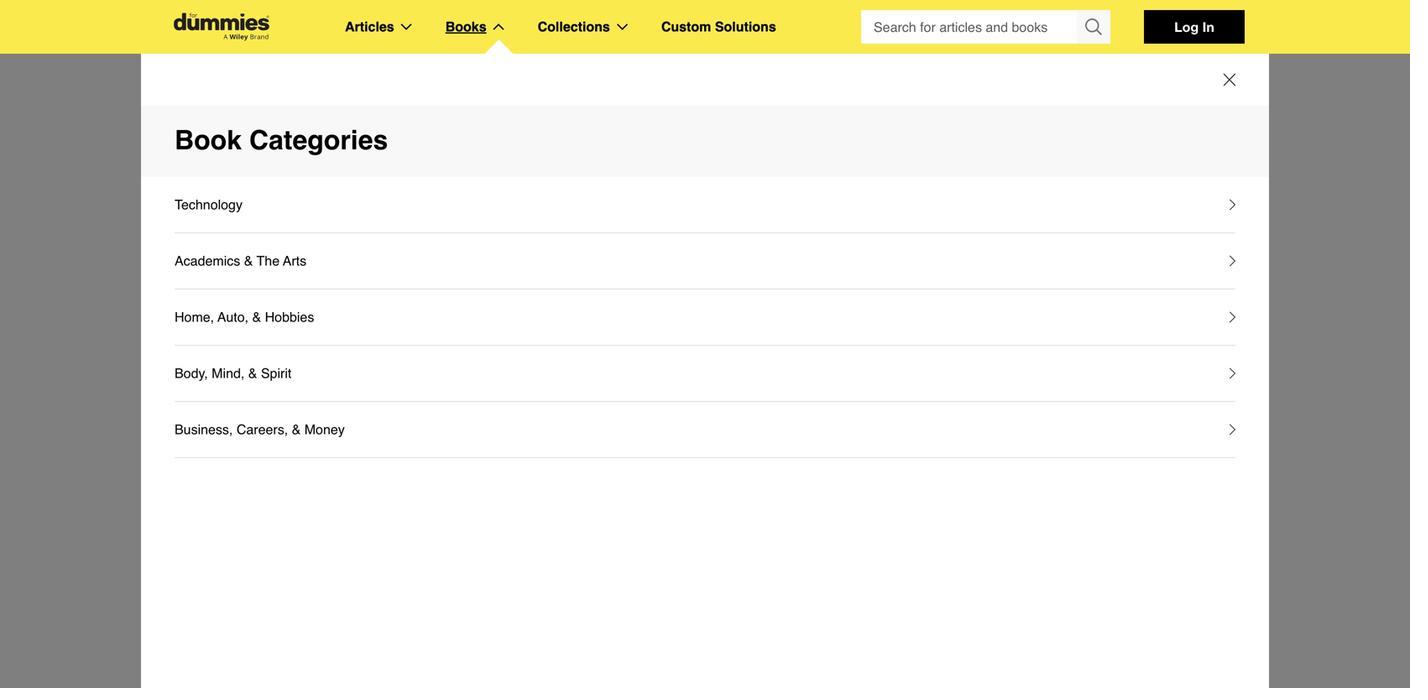Task type: vqa. For each thing, say whether or not it's contained in the screenshot.
& associated with Mind,
yes



Task type: describe. For each thing, give the bounding box(es) containing it.
business, careers, & money button
[[175, 402, 1236, 458]]

home, auto, & hobbies button
[[175, 290, 1236, 346]]

body, mind, & spirit button
[[175, 346, 1236, 402]]

articles
[[345, 19, 394, 34]]

open article categories image
[[401, 24, 412, 30]]

the
[[257, 253, 280, 269]]

auto,
[[218, 309, 249, 325]]

about
[[271, 250, 305, 266]]

open sub-categories image
[[1230, 255, 1236, 267]]

body, mind, & spirit
[[175, 366, 292, 381]]

total
[[449, 229, 475, 244]]

build digital skills
[[184, 151, 419, 182]]

smart
[[234, 250, 268, 266]]

self-
[[292, 229, 318, 244]]

technology
[[175, 197, 243, 212]]

logo image
[[165, 13, 278, 41]]

technology button
[[175, 177, 1236, 233]]

skills
[[349, 151, 419, 182]]

techie
[[383, 229, 419, 244]]

money
[[305, 422, 345, 437]]

whether
[[186, 229, 237, 244]]

whether you're a self-confessed techie or a total newbie, dummies helps you get smart about the latest technology.
[[186, 229, 621, 266]]

latest
[[331, 250, 363, 266]]

business,
[[175, 422, 233, 437]]

cookie consent banner dialog
[[0, 628, 1410, 688]]

open collections list image
[[617, 24, 628, 30]]

mind,
[[212, 366, 245, 381]]

business, careers, & money link
[[175, 419, 345, 441]]

newbie,
[[478, 229, 525, 244]]

body,
[[175, 366, 208, 381]]

solutions
[[715, 19, 776, 34]]

custom
[[661, 19, 711, 34]]

log in
[[1175, 19, 1215, 35]]

& for auto,
[[252, 309, 261, 325]]

spirit
[[261, 366, 292, 381]]

academics & the arts
[[175, 253, 307, 269]]

technology link
[[175, 194, 243, 216]]

careers,
[[237, 422, 288, 437]]

log in link
[[1144, 10, 1245, 44]]

& left "the" at the left top of page
[[244, 253, 253, 269]]

academics & the arts link
[[175, 250, 307, 272]]

helps
[[589, 229, 621, 244]]

business, careers, & money
[[175, 422, 345, 437]]



Task type: locate. For each thing, give the bounding box(es) containing it.
technology.
[[367, 250, 435, 266]]

1 a from the left
[[281, 229, 289, 244]]

books
[[446, 19, 487, 34]]

in
[[1203, 19, 1215, 35]]

& for mind,
[[248, 366, 257, 381]]

Search for articles and books text field
[[861, 10, 1079, 44]]

open sub-categories image for money
[[1230, 424, 1236, 436]]

0 horizontal spatial a
[[281, 229, 289, 244]]

& for careers,
[[292, 422, 301, 437]]

book categories
[[175, 125, 388, 156]]

custom solutions link
[[661, 16, 776, 38]]

academics & the arts button
[[175, 233, 1236, 290]]

2 open sub-categories image from the top
[[1230, 311, 1236, 323]]

custom solutions
[[661, 19, 776, 34]]

digital
[[259, 151, 341, 182]]

a left self-
[[281, 229, 289, 244]]

open sub-categories image for hobbies
[[1230, 311, 1236, 323]]

dummies
[[528, 229, 585, 244]]

& left the spirit
[[248, 366, 257, 381]]

&
[[244, 253, 253, 269], [252, 309, 261, 325], [248, 366, 257, 381], [292, 422, 301, 437]]

hobbies
[[265, 309, 314, 325]]

1 horizontal spatial a
[[438, 229, 445, 244]]

open sub-categories image inside business, careers, & money "button"
[[1230, 424, 1236, 436]]

& left the money
[[292, 422, 301, 437]]

home,
[[175, 309, 214, 325]]

body, mind, & spirit link
[[175, 363, 292, 384]]

home, auto, & hobbies
[[175, 309, 314, 325]]

home, auto, & hobbies link
[[175, 306, 314, 328]]

the
[[309, 250, 327, 266]]

4 open sub-categories image from the top
[[1230, 424, 1236, 436]]

open sub-categories image inside technology button
[[1230, 199, 1236, 211]]

open book categories image
[[493, 24, 504, 30]]

open sub-categories image inside body, mind, & spirit button
[[1230, 368, 1236, 379]]

a
[[281, 229, 289, 244], [438, 229, 445, 244]]

arts
[[283, 253, 307, 269]]

you're
[[241, 229, 277, 244]]

build digital skills list item
[[166, 87, 1267, 364]]

book
[[175, 125, 242, 156]]

open sub-categories image
[[1230, 199, 1236, 211], [1230, 311, 1236, 323], [1230, 368, 1236, 379], [1230, 424, 1236, 436]]

get
[[212, 250, 230, 266]]

build
[[184, 151, 252, 182]]

open sub-categories image for spirit
[[1230, 368, 1236, 379]]

2 a from the left
[[438, 229, 445, 244]]

3 open sub-categories image from the top
[[1230, 368, 1236, 379]]

1 open sub-categories image from the top
[[1230, 199, 1236, 211]]

& right the auto,
[[252, 309, 261, 325]]

collections
[[538, 19, 610, 34]]

or
[[422, 229, 434, 244]]

open sub-categories image inside home, auto, & hobbies button
[[1230, 311, 1236, 323]]

academics
[[175, 253, 240, 269]]

log
[[1175, 19, 1199, 35]]

you
[[186, 250, 208, 266]]

categories
[[249, 125, 388, 156]]

confessed
[[318, 229, 379, 244]]

& inside "link"
[[252, 309, 261, 325]]

group
[[861, 10, 1111, 44]]

a right or
[[438, 229, 445, 244]]



